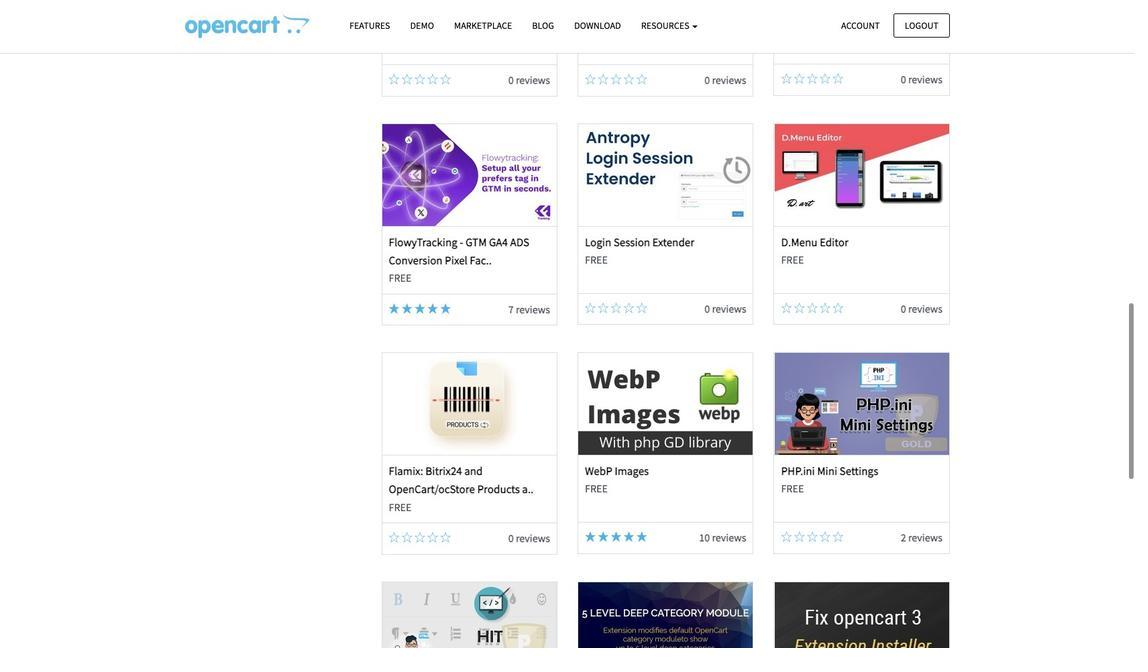 Task type: describe. For each thing, give the bounding box(es) containing it.
pixel
[[445, 253, 468, 268]]

reviews for webp images
[[712, 531, 746, 544]]

ga4
[[489, 235, 508, 249]]

flamix:
[[389, 464, 423, 479]]

reviews for flowytracking - gtm ga4 ads conversion pixel fac..
[[516, 302, 550, 316]]

5 level deep category module image
[[579, 582, 753, 648]]

10 reviews
[[699, 531, 746, 544]]

free inside flowytracking - gtm ga4 ads conversion pixel fac.. free
[[389, 271, 412, 285]]

fix oc 3.x extension installer image
[[775, 582, 949, 648]]

reviews for php.ini mini settings
[[908, 531, 943, 544]]

marketplace
[[454, 19, 512, 32]]

2
[[901, 531, 906, 544]]

settings
[[840, 464, 878, 479]]

free inside login session extender free
[[585, 253, 608, 266]]

free inside webp images free
[[585, 482, 608, 496]]

on
[[623, 5, 636, 20]]

free inside the flamix: bitrix24 and opencart/ocstore products a.. free
[[389, 500, 412, 514]]

- inside flowytracking - gtm ga4 ads conversion pixel fac.. free
[[460, 235, 463, 249]]

conversion
[[389, 253, 443, 268]]

- inside modification fix opencart 3.0.3.5 - 3.0.3.6 free
[[389, 24, 392, 38]]

modification fix opencart 3.0.3.5 - 3.0.3.6 free
[[389, 5, 546, 55]]

download
[[574, 19, 621, 32]]

d.menu
[[781, 235, 818, 249]]

ads
[[510, 235, 530, 249]]

logout link
[[894, 13, 950, 38]]

hit html editor for description image
[[382, 582, 557, 648]]

7 reviews
[[508, 302, 550, 316]]

gtm
[[466, 235, 487, 249]]

flowytracking
[[389, 235, 457, 249]]

free inside d.menu editor free
[[781, 253, 804, 266]]

webp images link
[[585, 464, 649, 479]]

login session extender link
[[585, 235, 695, 249]]

d.menu editor free
[[781, 235, 849, 266]]

php.ini mini settings link
[[781, 464, 878, 479]]

features
[[350, 19, 390, 32]]

10
[[699, 531, 710, 544]]

modification
[[389, 5, 448, 20]]

free inside php.ini mini settings free
[[781, 482, 804, 496]]

d.menu editor link
[[781, 235, 849, 249]]

opencart
[[466, 5, 512, 20]]

php.ini mini settings free
[[781, 464, 878, 496]]

webp images image
[[579, 353, 753, 455]]

php.ini mini settings image
[[775, 353, 949, 455]]

images
[[615, 464, 649, 479]]

fac..
[[470, 253, 492, 268]]

free inside capcha on the login page for customers free
[[585, 42, 608, 55]]



Task type: locate. For each thing, give the bounding box(es) containing it.
star light image
[[389, 303, 400, 314], [427, 303, 438, 314], [440, 303, 451, 314], [598, 532, 609, 542], [624, 532, 634, 542]]

1 horizontal spatial -
[[460, 235, 463, 249]]

reviews for login session extender
[[712, 302, 746, 315]]

3.0.3.5
[[515, 5, 546, 20]]

free down webp
[[585, 482, 608, 496]]

login
[[656, 5, 680, 20]]

reviews for flamix: bitrix24 and opencart/ocstore products a..
[[516, 532, 550, 545]]

account link
[[830, 13, 891, 38]]

free inside modification fix opencart 3.0.3.5 - 3.0.3.6 free
[[389, 42, 412, 55]]

free
[[389, 42, 412, 55], [585, 42, 608, 55], [585, 253, 608, 266], [781, 253, 804, 266], [389, 271, 412, 285], [585, 482, 608, 496], [781, 482, 804, 496], [389, 500, 412, 514]]

customers
[[585, 24, 635, 38]]

flamix: bitrix24 and opencart/ocstore products a.. image
[[382, 353, 557, 455]]

capcha on the login page for customers free
[[585, 5, 721, 55]]

free down login
[[585, 253, 608, 266]]

a..
[[522, 482, 534, 497]]

editor
[[820, 235, 849, 249]]

free down 3.0.3.6
[[389, 42, 412, 55]]

modification fix opencart 3.0.3.5 - 3.0.3.6 link
[[389, 5, 546, 38]]

free down opencart/ocstore
[[389, 500, 412, 514]]

star light o image
[[794, 73, 805, 84], [833, 73, 844, 84], [402, 74, 412, 85], [585, 74, 596, 85], [598, 74, 609, 85], [624, 74, 634, 85], [637, 74, 647, 85], [585, 302, 596, 313], [611, 302, 622, 313], [781, 302, 792, 313], [820, 302, 831, 313], [807, 532, 818, 542], [820, 532, 831, 542], [833, 532, 844, 542], [402, 532, 412, 543], [415, 532, 425, 543], [427, 532, 438, 543], [440, 532, 451, 543]]

download link
[[564, 14, 631, 38]]

flowytracking - gtm ga4 ads conversion pixel fac.. link
[[389, 235, 530, 268]]

2 reviews
[[901, 531, 943, 544]]

flamix: bitrix24 and opencart/ocstore products a.. free
[[389, 464, 534, 514]]

bitrix24
[[426, 464, 462, 479]]

0 reviews
[[901, 73, 943, 86], [508, 73, 550, 87], [705, 73, 746, 87], [705, 302, 746, 315], [901, 302, 943, 315], [508, 532, 550, 545]]

capcha on the login page for customers link
[[585, 5, 721, 38]]

star light o image
[[781, 73, 792, 84], [807, 73, 818, 84], [820, 73, 831, 84], [389, 74, 400, 85], [415, 74, 425, 85], [427, 74, 438, 85], [440, 74, 451, 85], [611, 74, 622, 85], [598, 302, 609, 313], [624, 302, 634, 313], [637, 302, 647, 313], [794, 302, 805, 313], [807, 302, 818, 313], [833, 302, 844, 313], [781, 532, 792, 542], [794, 532, 805, 542], [389, 532, 400, 543]]

page
[[682, 5, 705, 20]]

for
[[707, 5, 721, 20]]

marketplace link
[[444, 14, 522, 38]]

php.ini
[[781, 464, 815, 479]]

free down customers
[[585, 42, 608, 55]]

demo
[[410, 19, 434, 32]]

webp
[[585, 464, 612, 479]]

products
[[477, 482, 520, 497]]

free down php.ini on the right bottom of page
[[781, 482, 804, 496]]

reviews
[[908, 73, 943, 86], [516, 73, 550, 87], [712, 73, 746, 87], [712, 302, 746, 315], [908, 302, 943, 315], [516, 302, 550, 316], [712, 531, 746, 544], [908, 531, 943, 544], [516, 532, 550, 545]]

d.menu editor image
[[775, 124, 949, 226]]

features link
[[340, 14, 400, 38]]

the
[[638, 5, 654, 20]]

session
[[614, 235, 650, 249]]

resources
[[641, 19, 691, 32]]

free down d.menu
[[781, 253, 804, 266]]

mini
[[817, 464, 838, 479]]

account
[[841, 19, 880, 31]]

login
[[585, 235, 611, 249]]

extender
[[653, 235, 695, 249]]

flowytracking - gtm ga4 ads conversion pixel fac.. image
[[382, 124, 557, 226]]

reviews for d.menu editor
[[908, 302, 943, 315]]

opencart/ocstore
[[389, 482, 475, 497]]

flowytracking - gtm ga4 ads conversion pixel fac.. free
[[389, 235, 530, 285]]

- left 3.0.3.6
[[389, 24, 392, 38]]

login session extender free
[[585, 235, 695, 266]]

star light image
[[402, 303, 412, 314], [415, 303, 425, 314], [585, 532, 596, 542], [611, 532, 622, 542], [637, 532, 647, 542]]

flamix: bitrix24 and opencart/ocstore products a.. link
[[389, 464, 534, 497]]

login session extender image
[[579, 124, 753, 226]]

7
[[508, 302, 514, 316]]

demo link
[[400, 14, 444, 38]]

0 horizontal spatial -
[[389, 24, 392, 38]]

- left gtm
[[460, 235, 463, 249]]

resources link
[[631, 14, 708, 38]]

webp images free
[[585, 464, 649, 496]]

other extensions image
[[185, 14, 309, 38]]

fix
[[451, 5, 464, 20]]

blog
[[532, 19, 554, 32]]

1 vertical spatial -
[[460, 235, 463, 249]]

-
[[389, 24, 392, 38], [460, 235, 463, 249]]

blog link
[[522, 14, 564, 38]]

and
[[464, 464, 483, 479]]

0 vertical spatial -
[[389, 24, 392, 38]]

capcha
[[585, 5, 621, 20]]

logout
[[905, 19, 939, 31]]

3.0.3.6
[[395, 24, 426, 38]]

0
[[901, 73, 906, 86], [508, 73, 514, 87], [705, 73, 710, 87], [705, 302, 710, 315], [901, 302, 906, 315], [508, 532, 514, 545]]

free down conversion
[[389, 271, 412, 285]]



Task type: vqa. For each thing, say whether or not it's contained in the screenshot.


